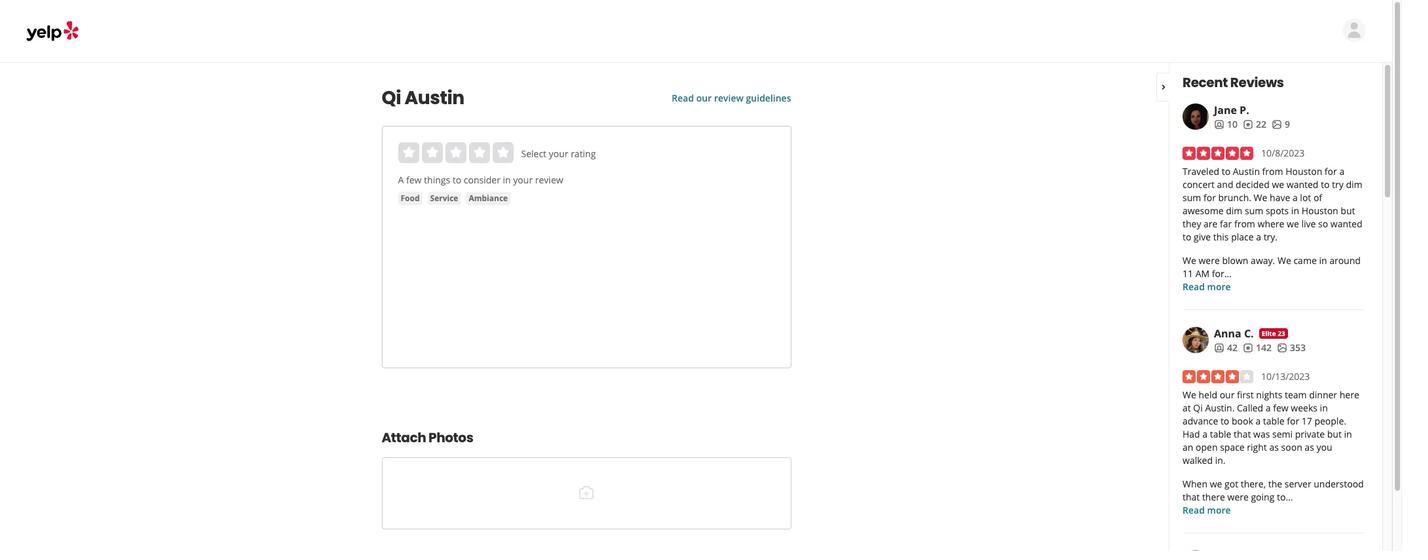 Task type: vqa. For each thing, say whether or not it's contained in the screenshot.
sum
yes



Task type: describe. For each thing, give the bounding box(es) containing it.
guidelines
[[746, 92, 791, 104]]

0 vertical spatial dim
[[1346, 178, 1363, 191]]

far
[[1220, 218, 1232, 230]]

dinner
[[1309, 389, 1337, 401]]

have
[[1270, 191, 1290, 204]]

here
[[1340, 389, 1360, 401]]

so
[[1318, 218, 1328, 230]]

called
[[1237, 402, 1263, 414]]

0 vertical spatial from
[[1262, 165, 1283, 178]]

read more for 11
[[1183, 280, 1231, 293]]

try
[[1332, 178, 1344, 191]]

of
[[1314, 191, 1322, 204]]

read more for there
[[1183, 504, 1231, 516]]

0 vertical spatial review
[[714, 92, 744, 104]]

decided
[[1236, 178, 1270, 191]]

1 vertical spatial we
[[1287, 218, 1299, 230]]

in right consider
[[503, 174, 511, 186]]

we inside we held our first nights team dinner here at qi austin. called a few weeks in advance to book a table for 17 people. had a table that was semi private but in an open space right as soon as you walked in.
[[1183, 389, 1196, 401]]

to…
[[1277, 491, 1293, 503]]

reviews element for 10
[[1243, 118, 1267, 131]]

1 vertical spatial dim
[[1226, 204, 1243, 217]]

things
[[424, 174, 450, 186]]

when we got there, the server understood that there were going to…
[[1183, 478, 1364, 503]]

elite 23
[[1262, 329, 1285, 338]]

10/8/2023
[[1261, 147, 1305, 159]]

select
[[521, 147, 547, 160]]

qi inside we held our first nights team dinner here at qi austin. called a few weeks in advance to book a table for 17 people. had a table that was semi private but in an open space right as soon as you walked in.
[[1193, 402, 1203, 414]]

got
[[1225, 478, 1239, 490]]

where
[[1258, 218, 1285, 230]]

0 horizontal spatial qi
[[382, 85, 401, 111]]

read for we
[[1183, 504, 1205, 516]]

an
[[1183, 441, 1193, 453]]

16 review v2 image for 22
[[1243, 119, 1254, 130]]

and
[[1217, 178, 1234, 191]]

rating element
[[398, 142, 513, 163]]

0 vertical spatial austin
[[405, 85, 464, 111]]

server
[[1285, 478, 1312, 490]]

friends element for 22
[[1214, 118, 1238, 131]]

read our review guidelines
[[672, 92, 791, 104]]

in inside traveled to austin from houston for a concert and decided we wanted to try dim sum for brunch. we have a lot of awesome dim sum spots in houston but they are far from where we live so wanted to give this place a try.
[[1291, 204, 1299, 217]]

a up was
[[1256, 415, 1261, 427]]

around
[[1330, 254, 1361, 267]]

elite
[[1262, 329, 1276, 338]]

9
[[1285, 118, 1290, 130]]

in.
[[1215, 454, 1226, 467]]

austin inside traveled to austin from houston for a concert and decided we wanted to try dim sum for brunch. we have a lot of awesome dim sum spots in houston but they are far from where we live so wanted to give this place a try.
[[1233, 165, 1260, 178]]

weeks
[[1291, 402, 1318, 414]]

place
[[1231, 231, 1254, 243]]

there,
[[1241, 478, 1266, 490]]

are
[[1204, 218, 1218, 230]]

we held our first nights team dinner here at qi austin. called a few weeks in advance to book a table for 17 people. had a table that was semi private but in an open space right as soon as you walked in.
[[1183, 389, 1360, 467]]

10/13/2023
[[1261, 370, 1310, 383]]

give
[[1194, 231, 1211, 243]]

42
[[1227, 341, 1238, 354]]

23
[[1278, 329, 1285, 338]]

held
[[1199, 389, 1217, 401]]

to right things
[[453, 174, 461, 186]]

2 as from the left
[[1305, 441, 1314, 453]]

right
[[1247, 441, 1267, 453]]

soon
[[1281, 441, 1302, 453]]

1 vertical spatial houston
[[1302, 204, 1338, 217]]

open
[[1196, 441, 1218, 453]]

2 horizontal spatial for
[[1325, 165, 1337, 178]]

read for traveled
[[1183, 280, 1205, 293]]

awesome
[[1183, 204, 1224, 217]]

c.
[[1244, 326, 1254, 341]]

team
[[1285, 389, 1307, 401]]

in down people.
[[1344, 428, 1352, 440]]

0 vertical spatial table
[[1263, 415, 1285, 427]]

photo of anna c. image
[[1183, 327, 1209, 353]]

away.
[[1251, 254, 1275, 267]]

blown
[[1222, 254, 1249, 267]]

more for were
[[1207, 504, 1231, 516]]

10
[[1227, 118, 1238, 130]]

traveled to austin from houston for a concert and decided we wanted to try dim sum for brunch. we have a lot of awesome dim sum spots in houston but they are far from where we live so wanted to give this place a try.
[[1183, 165, 1363, 243]]

in inside we were blown away. we came in around 11 am for…
[[1319, 254, 1327, 267]]

qi austin link
[[382, 85, 640, 111]]

we up 11
[[1183, 254, 1196, 267]]

read more button for 11
[[1183, 280, 1231, 294]]

a up try
[[1340, 165, 1345, 178]]

spots
[[1266, 204, 1289, 217]]

brunch.
[[1218, 191, 1252, 204]]

0 horizontal spatial for
[[1204, 191, 1216, 204]]

recent
[[1183, 73, 1228, 92]]

lot
[[1300, 191, 1311, 204]]

to down they
[[1183, 231, 1192, 243]]

they
[[1183, 218, 1201, 230]]

were inside we were blown away. we came in around 11 am for…
[[1199, 254, 1220, 267]]

22
[[1256, 118, 1267, 130]]

nights
[[1256, 389, 1283, 401]]

we left came
[[1278, 254, 1291, 267]]

anna
[[1214, 326, 1242, 341]]

austin.
[[1205, 402, 1235, 414]]

try.
[[1264, 231, 1278, 243]]

we were blown away. we came in around 11 am for…
[[1183, 254, 1361, 280]]

walked
[[1183, 454, 1213, 467]]

but inside we held our first nights team dinner here at qi austin. called a few weeks in advance to book a table for 17 people. had a table that was semi private but in an open space right as soon as you walked in.
[[1327, 428, 1342, 440]]

the
[[1268, 478, 1282, 490]]

had
[[1183, 428, 1200, 440]]

16 photos v2 image for 353
[[1277, 343, 1288, 353]]

1 vertical spatial sum
[[1245, 204, 1264, 217]]

consider
[[464, 174, 501, 186]]

read our review guidelines link
[[672, 92, 791, 104]]

0 vertical spatial houston
[[1286, 165, 1322, 178]]

reviews
[[1230, 73, 1284, 92]]

attach
[[382, 429, 426, 447]]

for…
[[1212, 267, 1232, 280]]

semi
[[1273, 428, 1293, 440]]



Task type: locate. For each thing, give the bounding box(es) containing it.
in right spots
[[1291, 204, 1299, 217]]

jeremy m. image
[[1343, 18, 1366, 42]]

live
[[1302, 218, 1316, 230]]

1 friends element from the top
[[1214, 118, 1238, 131]]

2 16 review v2 image from the top
[[1243, 343, 1254, 353]]

0 vertical spatial friends element
[[1214, 118, 1238, 131]]

read more button for there
[[1183, 504, 1231, 517]]

more for am
[[1207, 280, 1231, 293]]

from
[[1262, 165, 1283, 178], [1234, 218, 1255, 230]]

2 16 friends v2 image from the top
[[1214, 343, 1225, 353]]

1 vertical spatial from
[[1234, 218, 1255, 230]]

wanted up lot
[[1287, 178, 1319, 191]]

1 reviews element from the top
[[1243, 118, 1267, 131]]

concert
[[1183, 178, 1215, 191]]

0 horizontal spatial dim
[[1226, 204, 1243, 217]]

book
[[1232, 415, 1253, 427]]

a up open
[[1203, 428, 1208, 440]]

friends element containing 10
[[1214, 118, 1238, 131]]

142
[[1256, 341, 1272, 354]]

16 photos v2 image for 9
[[1272, 119, 1282, 130]]

0 vertical spatial for
[[1325, 165, 1337, 178]]

1 horizontal spatial our
[[1220, 389, 1235, 401]]

at
[[1183, 402, 1191, 414]]

this
[[1213, 231, 1229, 243]]

friends element for 142
[[1214, 341, 1238, 354]]

austin up decided
[[1233, 165, 1260, 178]]

friends element containing 42
[[1214, 341, 1238, 354]]

qi
[[382, 85, 401, 111], [1193, 402, 1203, 414]]

5 star rating image
[[1183, 147, 1254, 160]]

0 vertical spatial were
[[1199, 254, 1220, 267]]

our
[[696, 92, 712, 104], [1220, 389, 1235, 401]]

wanted right so
[[1331, 218, 1363, 230]]

0 horizontal spatial our
[[696, 92, 712, 104]]

when
[[1183, 478, 1208, 490]]

1 vertical spatial review
[[535, 174, 563, 186]]

advance
[[1183, 415, 1218, 427]]

1 vertical spatial your
[[513, 174, 533, 186]]

there
[[1202, 491, 1225, 503]]

0 vertical spatial 16 friends v2 image
[[1214, 119, 1225, 130]]

came
[[1294, 254, 1317, 267]]

to inside we held our first nights team dinner here at qi austin. called a few weeks in advance to book a table for 17 people. had a table that was semi private but in an open space right as soon as you walked in.
[[1221, 415, 1229, 427]]

table up semi
[[1263, 415, 1285, 427]]

but down people.
[[1327, 428, 1342, 440]]

people.
[[1315, 415, 1347, 427]]

read
[[672, 92, 694, 104], [1183, 280, 1205, 293], [1183, 504, 1205, 516]]

None radio
[[398, 142, 419, 163], [469, 142, 490, 163], [398, 142, 419, 163], [469, 142, 490, 163]]

0 horizontal spatial were
[[1199, 254, 1220, 267]]

but down try
[[1341, 204, 1355, 217]]

1 as from the left
[[1270, 441, 1279, 453]]

close sidebar icon image
[[1159, 82, 1169, 92], [1159, 82, 1169, 92]]

private
[[1295, 428, 1325, 440]]

0 vertical spatial wanted
[[1287, 178, 1319, 191]]

photos element
[[1272, 118, 1290, 131], [1277, 341, 1306, 354]]

1 vertical spatial wanted
[[1331, 218, 1363, 230]]

we down decided
[[1254, 191, 1268, 204]]

1 vertical spatial for
[[1204, 191, 1216, 204]]

a left lot
[[1293, 191, 1298, 204]]

0 horizontal spatial we
[[1210, 478, 1222, 490]]

from up place
[[1234, 218, 1255, 230]]

in down dinner
[[1320, 402, 1328, 414]]

we inside when we got there, the server understood that there were going to…
[[1210, 478, 1222, 490]]

that inside we held our first nights team dinner here at qi austin. called a few weeks in advance to book a table for 17 people. had a table that was semi private but in an open space right as soon as you walked in.
[[1234, 428, 1251, 440]]

for left 17
[[1287, 415, 1299, 427]]

a few things to consider in your review
[[398, 174, 563, 186]]

photos element down 23
[[1277, 341, 1306, 354]]

your down select on the left top
[[513, 174, 533, 186]]

austin up rating element
[[405, 85, 464, 111]]

16 photos v2 image left 9
[[1272, 119, 1282, 130]]

we up there
[[1210, 478, 1222, 490]]

reviews element
[[1243, 118, 1267, 131], [1243, 341, 1272, 354]]

1 horizontal spatial wanted
[[1331, 218, 1363, 230]]

service
[[430, 193, 458, 204]]

16 friends v2 image for 10
[[1214, 119, 1225, 130]]

0 vertical spatial more
[[1207, 280, 1231, 293]]

1 vertical spatial read
[[1183, 280, 1205, 293]]

0 vertical spatial qi
[[382, 85, 401, 111]]

0 vertical spatial read
[[672, 92, 694, 104]]

reviews element containing 22
[[1243, 118, 1267, 131]]

was
[[1254, 428, 1270, 440]]

2 read more from the top
[[1183, 504, 1231, 516]]

photos element containing 353
[[1277, 341, 1306, 354]]

1 read more button from the top
[[1183, 280, 1231, 294]]

0 horizontal spatial table
[[1210, 428, 1232, 440]]

we left the live
[[1287, 218, 1299, 230]]

16 review v2 image for 142
[[1243, 343, 1254, 353]]

qi austin
[[382, 85, 464, 111]]

16 friends v2 image
[[1214, 119, 1225, 130], [1214, 343, 1225, 353]]

0 vertical spatial we
[[1272, 178, 1284, 191]]

1 vertical spatial read more
[[1183, 504, 1231, 516]]

1 horizontal spatial from
[[1262, 165, 1283, 178]]

for up try
[[1325, 165, 1337, 178]]

photos element right 22
[[1272, 118, 1290, 131]]

were up am
[[1199, 254, 1220, 267]]

attach photos image
[[579, 485, 594, 500]]

that down book
[[1234, 428, 1251, 440]]

were
[[1199, 254, 1220, 267], [1228, 491, 1249, 503]]

0 horizontal spatial your
[[513, 174, 533, 186]]

your
[[549, 147, 568, 160], [513, 174, 533, 186]]

as down private
[[1305, 441, 1314, 453]]

1 vertical spatial but
[[1327, 428, 1342, 440]]

0 vertical spatial your
[[549, 147, 568, 160]]

our inside we held our first nights team dinner here at qi austin. called a few weeks in advance to book a table for 17 people. had a table that was semi private but in an open space right as soon as you walked in.
[[1220, 389, 1235, 401]]

2 more from the top
[[1207, 504, 1231, 516]]

2 reviews element from the top
[[1243, 341, 1272, 354]]

that
[[1234, 428, 1251, 440], [1183, 491, 1200, 503]]

p.
[[1240, 103, 1249, 117]]

read more
[[1183, 280, 1231, 293], [1183, 504, 1231, 516]]

1 vertical spatial qi
[[1193, 402, 1203, 414]]

table up space
[[1210, 428, 1232, 440]]

0 vertical spatial but
[[1341, 204, 1355, 217]]

dim right try
[[1346, 178, 1363, 191]]

am
[[1196, 267, 1210, 280]]

0 horizontal spatial as
[[1270, 441, 1279, 453]]

we up have
[[1272, 178, 1284, 191]]

1 vertical spatial that
[[1183, 491, 1200, 503]]

recent reviews
[[1183, 73, 1284, 92]]

friends element down anna
[[1214, 341, 1238, 354]]

photos element for 142
[[1277, 341, 1306, 354]]

16 friends v2 image left 10
[[1214, 119, 1225, 130]]

a
[[1340, 165, 1345, 178], [1293, 191, 1298, 204], [1256, 231, 1261, 243], [1266, 402, 1271, 414], [1256, 415, 1261, 427], [1203, 428, 1208, 440]]

friends element down jane
[[1214, 118, 1238, 131]]

1 vertical spatial few
[[1273, 402, 1289, 414]]

0 horizontal spatial review
[[535, 174, 563, 186]]

1 horizontal spatial dim
[[1346, 178, 1363, 191]]

1 vertical spatial photos element
[[1277, 341, 1306, 354]]

from down 10/8/2023
[[1262, 165, 1283, 178]]

ambiance
[[469, 193, 508, 204]]

1 horizontal spatial your
[[549, 147, 568, 160]]

read more down am
[[1183, 280, 1231, 293]]

to up and
[[1222, 165, 1231, 178]]

sum down concert
[[1183, 191, 1201, 204]]

4 star rating image
[[1183, 370, 1254, 383]]

16 friends v2 image left 42
[[1214, 343, 1225, 353]]

wanted
[[1287, 178, 1319, 191], [1331, 218, 1363, 230]]

16 review v2 image down c. in the right of the page
[[1243, 343, 1254, 353]]

a down nights
[[1266, 402, 1271, 414]]

photos element containing 9
[[1272, 118, 1290, 131]]

0 vertical spatial that
[[1234, 428, 1251, 440]]

a left try.
[[1256, 231, 1261, 243]]

a
[[398, 174, 404, 186]]

dim down brunch.
[[1226, 204, 1243, 217]]

1 vertical spatial 16 photos v2 image
[[1277, 343, 1288, 353]]

to left try
[[1321, 178, 1330, 191]]

reviews element for 42
[[1243, 341, 1272, 354]]

1 vertical spatial read more button
[[1183, 504, 1231, 517]]

to down austin.
[[1221, 415, 1229, 427]]

jane
[[1214, 103, 1237, 117]]

select your rating
[[521, 147, 596, 160]]

16 review v2 image left 22
[[1243, 119, 1254, 130]]

traveled
[[1183, 165, 1220, 178]]

1 read more from the top
[[1183, 280, 1231, 293]]

None radio
[[422, 142, 443, 163], [445, 142, 466, 163], [492, 142, 513, 163], [422, 142, 443, 163], [445, 142, 466, 163], [492, 142, 513, 163]]

0 vertical spatial sum
[[1183, 191, 1201, 204]]

16 photos v2 image down 23
[[1277, 343, 1288, 353]]

your left rating on the top
[[549, 147, 568, 160]]

1 vertical spatial were
[[1228, 491, 1249, 503]]

1 vertical spatial more
[[1207, 504, 1231, 516]]

2 vertical spatial read
[[1183, 504, 1205, 516]]

1 vertical spatial table
[[1210, 428, 1232, 440]]

2 read more button from the top
[[1183, 504, 1231, 517]]

review
[[714, 92, 744, 104], [535, 174, 563, 186]]

0 vertical spatial our
[[696, 92, 712, 104]]

friends element
[[1214, 118, 1238, 131], [1214, 341, 1238, 354]]

attach photos
[[382, 429, 473, 447]]

going
[[1251, 491, 1275, 503]]

we inside traveled to austin from houston for a concert and decided we wanted to try dim sum for brunch. we have a lot of awesome dim sum spots in houston but they are far from where we live so wanted to give this place a try.
[[1254, 191, 1268, 204]]

1 16 review v2 image from the top
[[1243, 119, 1254, 130]]

photos element for 22
[[1272, 118, 1290, 131]]

first
[[1237, 389, 1254, 401]]

in
[[503, 174, 511, 186], [1291, 204, 1299, 217], [1319, 254, 1327, 267], [1320, 402, 1328, 414], [1344, 428, 1352, 440]]

rating
[[571, 147, 596, 160]]

0 vertical spatial read more
[[1183, 280, 1231, 293]]

17
[[1302, 415, 1312, 427]]

1 horizontal spatial for
[[1287, 415, 1299, 427]]

more down for…
[[1207, 280, 1231, 293]]

1 horizontal spatial austin
[[1233, 165, 1260, 178]]

16 photos v2 image
[[1272, 119, 1282, 130], [1277, 343, 1288, 353]]

0 vertical spatial reviews element
[[1243, 118, 1267, 131]]

1 horizontal spatial review
[[714, 92, 744, 104]]

elite 23 link
[[1259, 328, 1288, 339]]

0 horizontal spatial wanted
[[1287, 178, 1319, 191]]

we
[[1272, 178, 1284, 191], [1287, 218, 1299, 230], [1210, 478, 1222, 490]]

353
[[1290, 341, 1306, 354]]

you
[[1317, 441, 1333, 453]]

1 horizontal spatial table
[[1263, 415, 1285, 427]]

anna c.
[[1214, 326, 1254, 341]]

0 horizontal spatial that
[[1183, 491, 1200, 503]]

houston up lot
[[1286, 165, 1322, 178]]

16 friends v2 image for 42
[[1214, 343, 1225, 353]]

reviews element down c. in the right of the page
[[1243, 341, 1272, 354]]

review left 'guidelines'
[[714, 92, 744, 104]]

as down semi
[[1270, 441, 1279, 453]]

16 review v2 image
[[1243, 119, 1254, 130], [1243, 343, 1254, 353]]

1 more from the top
[[1207, 280, 1231, 293]]

were inside when we got there, the server understood that there were going to…
[[1228, 491, 1249, 503]]

for up awesome
[[1204, 191, 1216, 204]]

but inside traveled to austin from houston for a concert and decided we wanted to try dim sum for brunch. we have a lot of awesome dim sum spots in houston but they are far from where we live so wanted to give this place a try.
[[1341, 204, 1355, 217]]

2 horizontal spatial we
[[1287, 218, 1299, 230]]

2 vertical spatial for
[[1287, 415, 1299, 427]]

1 vertical spatial 16 friends v2 image
[[1214, 343, 1225, 353]]

understood
[[1314, 478, 1364, 490]]

that inside when we got there, the server understood that there were going to…
[[1183, 491, 1200, 503]]

2 friends element from the top
[[1214, 341, 1238, 354]]

food
[[401, 193, 420, 204]]

read more down there
[[1183, 504, 1231, 516]]

11
[[1183, 267, 1193, 280]]

we up at
[[1183, 389, 1196, 401]]

0 vertical spatial few
[[406, 174, 422, 186]]

jane p.
[[1214, 103, 1249, 117]]

1 vertical spatial 16 review v2 image
[[1243, 343, 1254, 353]]

that down the when
[[1183, 491, 1200, 503]]

0 vertical spatial 16 review v2 image
[[1243, 119, 1254, 130]]

1 horizontal spatial were
[[1228, 491, 1249, 503]]

1 vertical spatial austin
[[1233, 165, 1260, 178]]

for inside we held our first nights team dinner here at qi austin. called a few weeks in advance to book a table for 17 people. had a table that was semi private but in an open space right as soon as you walked in.
[[1287, 415, 1299, 427]]

1 horizontal spatial we
[[1272, 178, 1284, 191]]

1 16 friends v2 image from the top
[[1214, 119, 1225, 130]]

0 horizontal spatial from
[[1234, 218, 1255, 230]]

0 vertical spatial photos element
[[1272, 118, 1290, 131]]

houston down of
[[1302, 204, 1338, 217]]

0 vertical spatial read more button
[[1183, 280, 1231, 294]]

1 horizontal spatial that
[[1234, 428, 1251, 440]]

photo of jane p. image
[[1183, 104, 1209, 130]]

our up austin.
[[1220, 389, 1235, 401]]

few right a
[[406, 174, 422, 186]]

2 vertical spatial we
[[1210, 478, 1222, 490]]

as
[[1270, 441, 1279, 453], [1305, 441, 1314, 453]]

our left 'guidelines'
[[696, 92, 712, 104]]

0 vertical spatial 16 photos v2 image
[[1272, 119, 1282, 130]]

sum
[[1183, 191, 1201, 204], [1245, 204, 1264, 217]]

few down nights
[[1273, 402, 1289, 414]]

1 horizontal spatial as
[[1305, 441, 1314, 453]]

were down got
[[1228, 491, 1249, 503]]

sum up the where
[[1245, 204, 1264, 217]]

austin
[[405, 85, 464, 111], [1233, 165, 1260, 178]]

1 horizontal spatial qi
[[1193, 402, 1203, 414]]

reviews element containing 142
[[1243, 341, 1272, 354]]

photos
[[429, 429, 473, 447]]

in right came
[[1319, 254, 1327, 267]]

read more button down there
[[1183, 504, 1231, 517]]

read more button down am
[[1183, 280, 1231, 294]]

read more button
[[1183, 280, 1231, 294], [1183, 504, 1231, 517]]

review down select your rating
[[535, 174, 563, 186]]

few inside we held our first nights team dinner here at qi austin. called a few weeks in advance to book a table for 17 people. had a table that was semi private but in an open space right as soon as you walked in.
[[1273, 402, 1289, 414]]

0 horizontal spatial austin
[[405, 85, 464, 111]]

1 horizontal spatial few
[[1273, 402, 1289, 414]]

houston
[[1286, 165, 1322, 178], [1302, 204, 1338, 217]]

1 vertical spatial reviews element
[[1243, 341, 1272, 354]]

more down there
[[1207, 504, 1231, 516]]

1 vertical spatial our
[[1220, 389, 1235, 401]]

reviews element down p. at the right top of page
[[1243, 118, 1267, 131]]

1 horizontal spatial sum
[[1245, 204, 1264, 217]]

0 horizontal spatial sum
[[1183, 191, 1201, 204]]

1 vertical spatial friends element
[[1214, 341, 1238, 354]]

0 horizontal spatial few
[[406, 174, 422, 186]]



